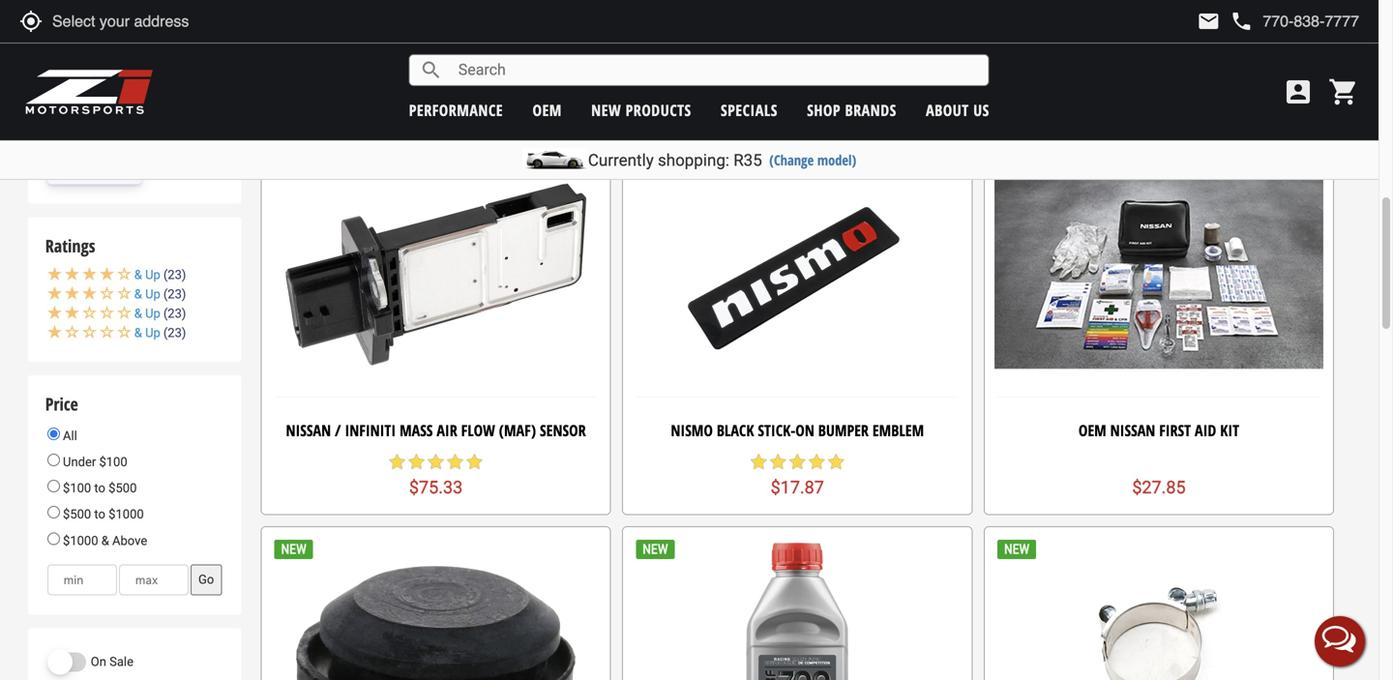 Task type: locate. For each thing, give the bounding box(es) containing it.
nissan left first
[[1111, 420, 1156, 441]]

to
[[94, 481, 105, 496], [94, 507, 105, 522]]

& up 23
[[134, 268, 182, 282], [134, 287, 182, 301], [134, 306, 182, 321], [134, 326, 182, 340]]

$500
[[109, 481, 137, 496], [63, 507, 91, 522]]

$1000 up above
[[109, 507, 144, 522]]

0 vertical spatial show
[[1174, 33, 1211, 54]]

on left "sale"
[[91, 655, 106, 670]]

$100 down under
[[63, 481, 91, 496]]

vip
[[821, 33, 841, 54]]

None checkbox
[[47, 32, 64, 49], [47, 57, 64, 74], [47, 83, 64, 99], [47, 32, 64, 49], [47, 57, 64, 74], [47, 83, 64, 99]]

new products
[[592, 100, 692, 121]]

nationals
[[749, 33, 817, 54], [1102, 33, 1171, 54]]

infiniti
[[345, 420, 396, 441]]

oem left first
[[1079, 420, 1107, 441]]

3 up from the top
[[145, 306, 161, 321]]

1 vertical spatial show
[[63, 164, 94, 179]]

t- for show
[[1215, 33, 1226, 54]]

project x
[[69, 6, 119, 20]]

$34.99
[[409, 91, 463, 111]]

fit
[[457, 33, 475, 54]]

1 2023 from the left
[[706, 33, 734, 54]]

above
[[112, 534, 147, 548]]

1 vertical spatial $1000
[[63, 534, 98, 548]]

aid
[[1196, 420, 1217, 441]]

on
[[796, 420, 815, 441], [91, 655, 106, 670]]

phone
[[1231, 10, 1254, 33]]

2 shirt from the left
[[1226, 33, 1260, 54]]

24 for recaro
[[121, 82, 134, 96]]

shirt
[[856, 33, 890, 54], [1226, 33, 1260, 54]]

None radio
[[47, 428, 60, 440], [47, 454, 60, 467], [47, 507, 60, 519], [47, 428, 60, 440], [47, 454, 60, 467], [47, 507, 60, 519]]

1 vertical spatial $100
[[63, 481, 91, 496]]

0 vertical spatial 24
[[121, 57, 134, 70]]

0 horizontal spatial show
[[63, 164, 94, 179]]

0 vertical spatial z1
[[371, 33, 384, 54]]

None radio
[[47, 480, 60, 493], [47, 533, 60, 545], [47, 480, 60, 493], [47, 533, 60, 545]]

1 & up 23 from the top
[[134, 268, 182, 282]]

1 horizontal spatial oem
[[1079, 420, 1107, 441]]

oem nissan first aid kit
[[1079, 420, 1240, 441]]

$500 up $500 to $1000
[[109, 481, 137, 496]]

None checkbox
[[47, 7, 64, 24], [47, 108, 64, 124], [47, 133, 64, 149], [47, 7, 64, 24], [47, 108, 64, 124], [47, 133, 64, 149]]

oem left new
[[533, 100, 562, 121]]

$17.87
[[771, 478, 825, 498]]

1 vertical spatial to
[[94, 507, 105, 522]]

specials
[[721, 100, 778, 121]]

0 horizontal spatial oem
[[533, 100, 562, 121]]

oem for oem nissan first aid kit
[[1079, 420, 1107, 441]]

0 vertical spatial on
[[796, 420, 815, 441]]

us
[[974, 100, 990, 121]]

1 t- from the left
[[845, 33, 856, 54]]

z
[[738, 33, 745, 54], [1092, 33, 1098, 54]]

$500 down $100 to $500
[[63, 507, 91, 522]]

$100 up $100 to $500
[[99, 455, 127, 470]]

1 vertical spatial oem
[[1079, 420, 1107, 441]]

0 horizontal spatial z
[[738, 33, 745, 54]]

&
[[134, 268, 142, 282], [134, 287, 142, 301], [134, 306, 142, 321], [134, 326, 142, 340], [101, 534, 109, 548]]

$1000 & above
[[60, 534, 147, 548]]

shopping_cart
[[1329, 76, 1360, 107]]

flow
[[461, 420, 495, 441]]

23
[[168, 268, 182, 282], [168, 287, 182, 301], [168, 306, 182, 321], [168, 326, 182, 340]]

x
[[111, 6, 119, 20]]

z1
[[371, 33, 384, 54], [69, 107, 83, 121]]

shirt down phone
[[1226, 33, 1260, 54]]

0 vertical spatial to
[[94, 481, 105, 496]]

performance
[[409, 100, 503, 121]]

products
[[626, 100, 692, 121]]

$1000 down $500 to $1000
[[63, 534, 98, 548]]

min number field
[[47, 565, 117, 596]]

t-
[[845, 33, 856, 54], [1215, 33, 1226, 54]]

0 horizontal spatial on
[[91, 655, 106, 670]]

z1 left x
[[371, 33, 384, 54]]

oem
[[533, 100, 562, 121], [1079, 420, 1107, 441]]

1 vertical spatial on
[[91, 655, 106, 670]]

2023
[[706, 33, 734, 54], [1059, 33, 1088, 54]]

show left more
[[63, 164, 94, 179]]

Search search field
[[443, 55, 989, 85]]

under
[[63, 455, 96, 470]]

go button
[[191, 565, 222, 596]]

2 2023 from the left
[[1059, 33, 1088, 54]]

0 horizontal spatial 2023
[[706, 33, 734, 54]]

0 horizontal spatial t-
[[845, 33, 856, 54]]

shop
[[808, 100, 841, 121]]

(maf)
[[499, 420, 536, 441]]

show down mail link
[[1174, 33, 1211, 54]]

$500 to $1000
[[60, 507, 144, 522]]

0 horizontal spatial $500
[[63, 507, 91, 522]]

z1 x gt4 flex-fit hat
[[371, 33, 502, 54]]

24
[[121, 57, 134, 70], [121, 82, 134, 96]]

1 horizontal spatial nissan
[[286, 420, 331, 441]]

t- right vip
[[845, 33, 856, 54]]

$29.99
[[771, 91, 825, 111]]

1 vertical spatial 24
[[121, 82, 134, 96]]

(change model) link
[[770, 151, 857, 169]]

z1 motorsports
[[69, 107, 156, 121]]

account_box
[[1284, 76, 1315, 107]]

currently shopping: r35 (change model)
[[588, 151, 857, 170]]

t- for vip
[[845, 33, 856, 54]]

0 horizontal spatial z1
[[69, 107, 83, 121]]

t- down mail phone
[[1215, 33, 1226, 54]]

1 vertical spatial z1
[[69, 107, 83, 121]]

1 horizontal spatial $1000
[[109, 507, 144, 522]]

1 to from the top
[[94, 481, 105, 496]]

1 shirt from the left
[[856, 33, 890, 54]]

2 z from the left
[[1092, 33, 1098, 54]]

first
[[1160, 420, 1192, 441]]

hat
[[478, 33, 502, 54]]

1 horizontal spatial nationals
[[1102, 33, 1171, 54]]

2 nationals from the left
[[1102, 33, 1171, 54]]

1 up from the top
[[145, 268, 161, 282]]

(change
[[770, 151, 814, 169]]

0 vertical spatial oem
[[533, 100, 562, 121]]

show
[[1174, 33, 1211, 54], [63, 164, 94, 179]]

0 horizontal spatial shirt
[[856, 33, 890, 54]]

flex-
[[426, 33, 457, 54]]

to for $100
[[94, 481, 105, 496]]

star
[[388, 65, 407, 85], [407, 65, 426, 85], [426, 65, 446, 85], [446, 65, 465, 85], [465, 65, 485, 85], [388, 452, 407, 472], [407, 452, 426, 472], [426, 452, 446, 472], [446, 452, 465, 472], [465, 452, 485, 472], [749, 452, 769, 472], [769, 452, 788, 472], [788, 452, 808, 472], [808, 452, 827, 472], [827, 452, 846, 472]]

2 up from the top
[[145, 287, 161, 301]]

new products link
[[592, 100, 692, 121]]

1 horizontal spatial z
[[1092, 33, 1098, 54]]

0 vertical spatial $100
[[99, 455, 127, 470]]

1 horizontal spatial shirt
[[1226, 33, 1260, 54]]

0 horizontal spatial nationals
[[749, 33, 817, 54]]

nissan up recaro on the left of page
[[69, 56, 107, 71]]

emblem
[[873, 420, 925, 441]]

1 nationals from the left
[[749, 33, 817, 54]]

mail
[[1198, 10, 1221, 33]]

1 z from the left
[[738, 33, 745, 54]]

under  $100
[[60, 455, 127, 470]]

nissan left /
[[286, 420, 331, 441]]

about
[[926, 100, 970, 121]]

0 vertical spatial $500
[[109, 481, 137, 496]]

1 horizontal spatial t-
[[1215, 33, 1226, 54]]

z1 motorsports logo image
[[24, 68, 154, 116]]

2 t- from the left
[[1215, 33, 1226, 54]]

to down $100 to $500
[[94, 507, 105, 522]]

shirt right vip
[[856, 33, 890, 54]]

mass
[[400, 420, 433, 441]]

brands
[[846, 100, 897, 121]]

1 horizontal spatial z1
[[371, 33, 384, 54]]

z1 for z1 motorsports
[[69, 107, 83, 121]]

up
[[145, 268, 161, 282], [145, 287, 161, 301], [145, 306, 161, 321], [145, 326, 161, 340]]

to up $500 to $1000
[[94, 481, 105, 496]]

z1 down recaro on the left of page
[[69, 107, 83, 121]]

nissan
[[69, 56, 107, 71], [286, 420, 331, 441], [1111, 420, 1156, 441]]

$1000
[[109, 507, 144, 522], [63, 534, 98, 548]]

0 horizontal spatial nissan
[[69, 56, 107, 71]]

shop brands link
[[808, 100, 897, 121]]

schwaben
[[69, 132, 126, 146]]

1 23 from the top
[[168, 268, 182, 282]]

max number field
[[119, 565, 189, 596]]

r35
[[734, 151, 763, 170]]

2 to from the top
[[94, 507, 105, 522]]

27
[[133, 7, 146, 20]]

1 horizontal spatial 2023
[[1059, 33, 1088, 54]]

on left bumper
[[796, 420, 815, 441]]

z for 2023 z nationals show t-shirt
[[1092, 33, 1098, 54]]



Task type: vqa. For each thing, say whether or not it's contained in the screenshot.
Show more button
yes



Task type: describe. For each thing, give the bounding box(es) containing it.
price
[[45, 393, 78, 416]]

currently
[[588, 151, 654, 170]]

nissan for nissan / infiniti mass air flow (maf) sensor
[[286, 420, 331, 441]]

ratings
[[45, 234, 95, 258]]

24 for nissan
[[121, 57, 134, 70]]

shopping_cart link
[[1324, 76, 1360, 107]]

z for 2023 z nationals vip t-shirt
[[738, 33, 745, 54]]

mail link
[[1198, 10, 1221, 33]]

1 horizontal spatial $100
[[99, 455, 127, 470]]

all
[[60, 429, 77, 443]]

1 horizontal spatial show
[[1174, 33, 1211, 54]]

black
[[717, 420, 755, 441]]

model)
[[818, 151, 857, 169]]

star star star star star $75.33
[[388, 452, 485, 498]]

2023 for 2023 z nationals show t-shirt
[[1059, 33, 1088, 54]]

z1 for z1 x gt4 flex-fit hat
[[371, 33, 384, 54]]

air
[[437, 420, 458, 441]]

stick-
[[758, 420, 796, 441]]

show inside button
[[63, 164, 94, 179]]

oem link
[[533, 100, 562, 121]]

1 vertical spatial $500
[[63, 507, 91, 522]]

star star star star star $34.99
[[388, 65, 485, 111]]

3 23 from the top
[[168, 306, 182, 321]]

more
[[97, 164, 126, 179]]

2023 z nationals vip t-shirt
[[706, 33, 890, 54]]

mail phone
[[1198, 10, 1254, 33]]

/
[[335, 420, 341, 441]]

$75.33
[[409, 478, 463, 498]]

sale
[[110, 655, 134, 670]]

shop brands
[[808, 100, 897, 121]]

nismo
[[671, 420, 713, 441]]

0 vertical spatial $1000
[[109, 507, 144, 522]]

my_location
[[19, 10, 43, 33]]

4 up from the top
[[145, 326, 161, 340]]

specials link
[[721, 100, 778, 121]]

4 & up 23 from the top
[[134, 326, 182, 340]]

show more button
[[47, 159, 141, 184]]

0 horizontal spatial $100
[[63, 481, 91, 496]]

sensor
[[540, 420, 586, 441]]

1 horizontal spatial $500
[[109, 481, 137, 496]]

shirt for 2023 z nationals show t-shirt
[[1226, 33, 1260, 54]]

2023 for 2023 z nationals vip t-shirt
[[706, 33, 734, 54]]

account_box link
[[1279, 76, 1319, 107]]

go
[[198, 573, 214, 587]]

shirt for 2023 z nationals vip t-shirt
[[856, 33, 890, 54]]

bumper
[[819, 420, 869, 441]]

search
[[420, 59, 443, 82]]

2 horizontal spatial nissan
[[1111, 420, 1156, 441]]

21
[[140, 132, 153, 146]]

about us
[[926, 100, 990, 121]]

1 horizontal spatial on
[[796, 420, 815, 441]]

2 & up 23 from the top
[[134, 287, 182, 301]]

project
[[69, 6, 108, 20]]

2023 z nationals show t-shirt
[[1059, 33, 1260, 54]]

nissan / infiniti mass air flow (maf) sensor
[[286, 420, 586, 441]]

performance link
[[409, 100, 503, 121]]

star star star star star $17.87
[[749, 452, 846, 498]]

3 & up 23 from the top
[[134, 306, 182, 321]]

shopping:
[[658, 151, 730, 170]]

$27.85
[[1133, 478, 1186, 498]]

apr
[[69, 31, 92, 46]]

phone link
[[1231, 10, 1360, 33]]

kit
[[1221, 420, 1240, 441]]

nissan for nissan
[[69, 56, 107, 71]]

show more
[[63, 164, 126, 179]]

nismo black stick-on bumper emblem
[[671, 420, 925, 441]]

nationals for show
[[1102, 33, 1171, 54]]

x
[[388, 33, 396, 54]]

new
[[592, 100, 622, 121]]

4 23 from the top
[[168, 326, 182, 340]]

nationals for vip
[[749, 33, 817, 54]]

on sale
[[91, 655, 134, 670]]

25
[[106, 32, 119, 45]]

0 horizontal spatial $1000
[[63, 534, 98, 548]]

2 23 from the top
[[168, 287, 182, 301]]

recaro
[[69, 81, 108, 96]]

$100 to $500
[[60, 481, 137, 496]]

motorsports
[[86, 107, 156, 121]]

gt4
[[399, 33, 422, 54]]

oem for the oem link
[[533, 100, 562, 121]]

about us link
[[926, 100, 990, 121]]

to for $500
[[94, 507, 105, 522]]



